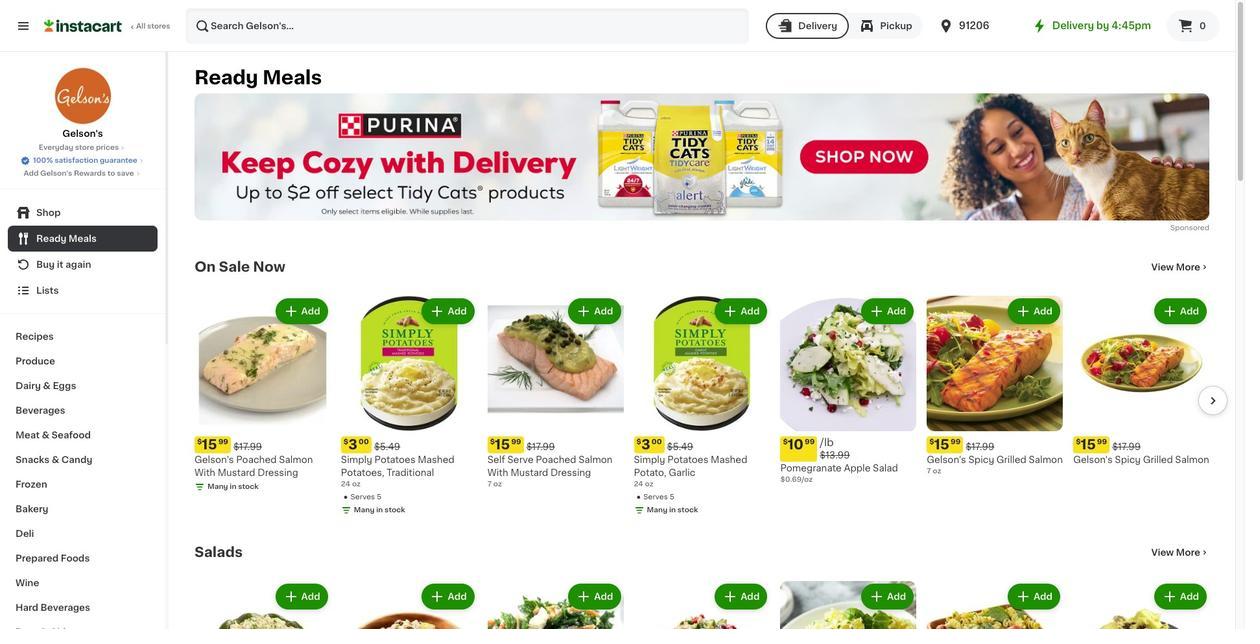 Task type: vqa. For each thing, say whether or not it's contained in the screenshot.
'Add Gelson's Rewards to save'
yes



Task type: locate. For each thing, give the bounding box(es) containing it.
3 salmon from the left
[[1029, 456, 1063, 465]]

dairy & eggs link
[[8, 374, 158, 398]]

● down potatoes,
[[344, 494, 348, 501]]

beverages down the wine link
[[41, 603, 90, 612]]

2 $5.49 from the left
[[667, 443, 693, 452]]

1 $3.00 original price: $5.49 element from the left
[[341, 437, 477, 454]]

&
[[43, 381, 51, 390], [42, 431, 49, 440], [52, 455, 59, 464]]

view
[[1151, 262, 1174, 271], [1151, 548, 1174, 557]]

delivery for delivery
[[798, 21, 837, 30]]

0 vertical spatial more
[[1176, 262, 1200, 271]]

5 down potatoes,
[[377, 494, 381, 501]]

0 horizontal spatial in
[[230, 483, 236, 491]]

3 inside $ 3 00 $5.49 simply potatoes mashed potatoes, traditional 24 oz ● serves 5
[[348, 438, 357, 452]]

0 horizontal spatial with
[[195, 469, 215, 478]]

poached inside the gelson's poached salmon with mustard dressing
[[236, 456, 277, 465]]

2 ● from the left
[[637, 494, 641, 501]]

1 horizontal spatial many
[[354, 507, 375, 514]]

6 $ from the left
[[929, 439, 934, 446]]

2 potatoes from the left
[[667, 456, 708, 465]]

spicy inside $ 15 99 $17.99 gelson's spicy grilled salmon 7 oz
[[969, 456, 994, 465]]

0 vertical spatial view
[[1151, 262, 1174, 271]]

stock down simply potatoes mashed potato, garlic 24 oz ● serves 5
[[678, 507, 698, 514]]

ready inside "link"
[[36, 234, 66, 243]]

7 right salad
[[927, 468, 931, 475]]

$ inside $ 10 99 /lb $13.99 pomegranate apple salad $0.69/oz
[[783, 439, 788, 446]]

self serve poached salmon with mustard dressing 7 oz
[[487, 456, 613, 488]]

1 horizontal spatial ●
[[637, 494, 641, 501]]

1 simply from the left
[[341, 456, 372, 465]]

$ inside $ 3 00 $5.49 simply potatoes mashed potatoes, traditional 24 oz ● serves 5
[[344, 439, 348, 446]]

0 horizontal spatial many in stock
[[208, 483, 259, 491]]

0 horizontal spatial delivery
[[798, 21, 837, 30]]

2 $ from the left
[[344, 439, 348, 446]]

apple
[[844, 464, 871, 473]]

$ 15 99 up the gelson's poached salmon with mustard dressing
[[197, 438, 228, 452]]

serves inside $ 3 00 $5.49 simply potatoes mashed potatoes, traditional 24 oz ● serves 5
[[351, 494, 375, 501]]

oz inside simply potatoes mashed potato, garlic 24 oz ● serves 5
[[645, 481, 654, 488]]

00 up potato,
[[652, 439, 662, 446]]

oz inside $ 3 00 $5.49 simply potatoes mashed potatoes, traditional 24 oz ● serves 5
[[352, 481, 361, 488]]

●
[[344, 494, 348, 501], [637, 494, 641, 501]]

24
[[341, 481, 350, 488], [634, 481, 643, 488]]

gelson's
[[62, 129, 103, 138], [40, 170, 72, 177], [195, 456, 234, 465], [927, 456, 966, 465], [1073, 456, 1113, 465]]

1 horizontal spatial 00
[[652, 439, 662, 446]]

frozen link
[[8, 472, 158, 497]]

snacks & candy
[[16, 455, 92, 464]]

4 salmon from the left
[[1175, 456, 1209, 465]]

7 $ from the left
[[1076, 439, 1081, 446]]

mashed inside $ 3 00 $5.49 simply potatoes mashed potatoes, traditional 24 oz ● serves 5
[[418, 456, 454, 465]]

grilled inside $ 15 99 $17.99 gelson's spicy grilled salmon 7 oz
[[997, 456, 1026, 465]]

$ 15 99 $17.99 gelson's spicy grilled salmon 7 oz
[[927, 438, 1063, 475]]

00 inside $ 3 00
[[652, 439, 662, 446]]

grilled for $ 15 99 $17.99 gelson's spicy grilled salmon 7 oz
[[997, 456, 1026, 465]]

1 vertical spatial view
[[1151, 548, 1174, 557]]

in down simply potatoes mashed potato, garlic 24 oz ● serves 5
[[669, 507, 676, 514]]

delivery inside button
[[798, 21, 837, 30]]

ready meals inside "link"
[[36, 234, 97, 243]]

$ 15 99 $17.99 gelson's spicy grilled salmon
[[1073, 438, 1209, 465]]

00
[[359, 439, 369, 446], [652, 439, 662, 446]]

many in stock down potatoes,
[[354, 507, 405, 514]]

poached
[[236, 456, 277, 465], [536, 456, 576, 465]]

salmon
[[279, 456, 313, 465], [579, 456, 613, 465], [1029, 456, 1063, 465], [1175, 456, 1209, 465]]

2 mashed from the left
[[711, 456, 747, 465]]

delivery for delivery by 4:45pm
[[1052, 21, 1094, 30]]

2 serves from the left
[[643, 494, 668, 501]]

beverages inside beverages link
[[16, 406, 65, 415]]

2 3 from the left
[[641, 438, 650, 452]]

1 vertical spatial 7
[[487, 481, 492, 488]]

4 $ from the left
[[637, 439, 641, 446]]

1 potatoes from the left
[[375, 456, 416, 465]]

1 ● from the left
[[344, 494, 348, 501]]

$ 15 99 for gelson's poached salmon with mustard dressing
[[197, 438, 228, 452]]

3 for $ 3 00 $5.49 simply potatoes mashed potatoes, traditional 24 oz ● serves 5
[[348, 438, 357, 452]]

spicy inside $ 15 99 $17.99 gelson's spicy grilled salmon
[[1115, 456, 1141, 465]]

snacks
[[16, 455, 49, 464]]

$ 15 99 for self serve poached salmon with mustard dressing
[[490, 438, 521, 452]]

1 horizontal spatial mustard
[[511, 469, 548, 478]]

2 mustard from the left
[[511, 469, 548, 478]]

beverages down dairy & eggs
[[16, 406, 65, 415]]

potatoes up traditional in the left of the page
[[375, 456, 416, 465]]

5 99 from the left
[[1097, 439, 1107, 446]]

4 $15.99 original price: $17.99 element from the left
[[1073, 437, 1209, 454]]

oz right salad
[[933, 468, 941, 475]]

with inside self serve poached salmon with mustard dressing 7 oz
[[487, 469, 508, 478]]

1 vertical spatial view more
[[1151, 548, 1200, 557]]

prepared
[[16, 554, 59, 563]]

1 horizontal spatial spicy
[[1115, 456, 1141, 465]]

1 mustard from the left
[[218, 469, 255, 478]]

1 $ 15 99 from the left
[[197, 438, 228, 452]]

1 dressing from the left
[[258, 469, 298, 478]]

1 spicy from the left
[[969, 456, 994, 465]]

4 $17.99 from the left
[[1112, 443, 1141, 452]]

1 horizontal spatial poached
[[536, 456, 576, 465]]

product group containing 10
[[780, 295, 916, 485]]

1 horizontal spatial 3
[[641, 438, 650, 452]]

0 horizontal spatial poached
[[236, 456, 277, 465]]

beverages link
[[8, 398, 158, 423]]

3 15 from the left
[[934, 438, 949, 452]]

1 vertical spatial more
[[1176, 548, 1200, 557]]

delivery button
[[766, 13, 849, 39]]

0 horizontal spatial mashed
[[418, 456, 454, 465]]

3 up potato,
[[641, 438, 650, 452]]

& left candy
[[52, 455, 59, 464]]

0 horizontal spatial mustard
[[218, 469, 255, 478]]

2 more from the top
[[1176, 548, 1200, 557]]

0 horizontal spatial grilled
[[997, 456, 1026, 465]]

$5.49 inside $ 3 00 $5.49 simply potatoes mashed potatoes, traditional 24 oz ● serves 5
[[374, 443, 400, 452]]

1 24 from the left
[[341, 481, 350, 488]]

7 down self
[[487, 481, 492, 488]]

None search field
[[185, 8, 749, 44]]

0 vertical spatial meals
[[263, 68, 322, 87]]

$ 15 99
[[197, 438, 228, 452], [490, 438, 521, 452]]

1 horizontal spatial 5
[[670, 494, 674, 501]]

oz
[[933, 468, 941, 475], [352, 481, 361, 488], [493, 481, 502, 488], [645, 481, 654, 488]]

on
[[195, 260, 216, 273]]

1 view more link from the top
[[1151, 260, 1209, 273]]

1 horizontal spatial stock
[[385, 507, 405, 514]]

2 view from the top
[[1151, 548, 1174, 557]]

add button inside the product group
[[863, 299, 913, 323]]

2 horizontal spatial in
[[669, 507, 676, 514]]

& right meat
[[42, 431, 49, 440]]

potatoes inside $ 3 00 $5.49 simply potatoes mashed potatoes, traditional 24 oz ● serves 5
[[375, 456, 416, 465]]

stock down traditional in the left of the page
[[385, 507, 405, 514]]

$3.00 original price: $5.49 element up garlic
[[634, 437, 770, 454]]

many in stock for potatoes
[[647, 507, 698, 514]]

view more for salads
[[1151, 548, 1200, 557]]

spicy
[[969, 456, 994, 465], [1115, 456, 1141, 465]]

● down potato,
[[637, 494, 641, 501]]

ready meals button
[[8, 226, 158, 252]]

1 $5.49 from the left
[[374, 443, 400, 452]]

delivery by 4:45pm link
[[1032, 18, 1151, 34]]

2 00 from the left
[[652, 439, 662, 446]]

2 grilled from the left
[[1143, 456, 1173, 465]]

0 horizontal spatial $3.00 original price: $5.49 element
[[341, 437, 477, 454]]

0 horizontal spatial ready
[[36, 234, 66, 243]]

15 inside $ 15 99 $17.99 gelson's spicy grilled salmon 7 oz
[[934, 438, 949, 452]]

stock down the gelson's poached salmon with mustard dressing
[[238, 483, 259, 491]]

in down potatoes,
[[376, 507, 383, 514]]

3 $17.99 from the left
[[966, 443, 994, 452]]

$15.99 original price: $17.99 element
[[195, 437, 331, 454], [487, 437, 624, 454], [927, 437, 1063, 454], [1073, 437, 1209, 454]]

hard
[[16, 603, 38, 612]]

0 horizontal spatial 24
[[341, 481, 350, 488]]

0 horizontal spatial ●
[[344, 494, 348, 501]]

2 $17.99 from the left
[[526, 443, 555, 452]]

1 horizontal spatial simply
[[634, 456, 665, 465]]

ready meals
[[195, 68, 322, 87], [36, 234, 97, 243]]

0 horizontal spatial ready meals
[[36, 234, 97, 243]]

1 00 from the left
[[359, 439, 369, 446]]

mashed
[[418, 456, 454, 465], [711, 456, 747, 465]]

2 poached from the left
[[536, 456, 576, 465]]

spicy for $ 15 99 $17.99 gelson's spicy grilled salmon
[[1115, 456, 1141, 465]]

2 5 from the left
[[670, 494, 674, 501]]

00 inside $ 3 00 $5.49 simply potatoes mashed potatoes, traditional 24 oz ● serves 5
[[359, 439, 369, 446]]

1 horizontal spatial with
[[487, 469, 508, 478]]

it
[[57, 260, 63, 269]]

many for potatoes
[[647, 507, 667, 514]]

0 horizontal spatial meals
[[69, 234, 97, 243]]

on sale now link
[[195, 259, 285, 275]]

0 vertical spatial 7
[[927, 468, 931, 475]]

1 vertical spatial ready meals
[[36, 234, 97, 243]]

traditional
[[387, 469, 434, 478]]

1 vertical spatial view more link
[[1151, 546, 1209, 559]]

3
[[348, 438, 357, 452], [641, 438, 650, 452]]

oz down potato,
[[645, 481, 654, 488]]

99 inside $ 15 99 $17.99 gelson's spicy grilled salmon 7 oz
[[951, 439, 961, 446]]

1 more from the top
[[1176, 262, 1200, 271]]

simply up potatoes,
[[341, 456, 372, 465]]

oz down potatoes,
[[352, 481, 361, 488]]

1 vertical spatial beverages
[[41, 603, 90, 612]]

2 dressing from the left
[[551, 469, 591, 478]]

$17.99 inside $ 15 99 $17.99 gelson's spicy grilled salmon 7 oz
[[966, 443, 994, 452]]

99 for $10.99 per pound original price: $13.99 element
[[805, 439, 815, 446]]

2 view more from the top
[[1151, 548, 1200, 557]]

all stores
[[136, 23, 170, 30]]

$3.00 original price: $5.49 element up traditional in the left of the page
[[341, 437, 477, 454]]

0 horizontal spatial dressing
[[258, 469, 298, 478]]

now
[[253, 260, 285, 273]]

99 inside $ 10 99 /lb $13.99 pomegranate apple salad $0.69/oz
[[805, 439, 815, 446]]

0 horizontal spatial 7
[[487, 481, 492, 488]]

many for 3
[[354, 507, 375, 514]]

1 $15.99 original price: $17.99 element from the left
[[195, 437, 331, 454]]

3 99 from the left
[[805, 439, 815, 446]]

1 view from the top
[[1151, 262, 1174, 271]]

add inside button
[[887, 306, 906, 316]]

1 grilled from the left
[[997, 456, 1026, 465]]

1 salmon from the left
[[279, 456, 313, 465]]

many down potato,
[[647, 507, 667, 514]]

2 horizontal spatial many in stock
[[647, 507, 698, 514]]

2 99 from the left
[[511, 439, 521, 446]]

1 horizontal spatial many in stock
[[354, 507, 405, 514]]

3 for $ 3 00
[[641, 438, 650, 452]]

0 horizontal spatial serves
[[351, 494, 375, 501]]

2 with from the left
[[487, 469, 508, 478]]

3 up potatoes,
[[348, 438, 357, 452]]

hard beverages link
[[8, 595, 158, 620]]

serves down potato,
[[643, 494, 668, 501]]

0 horizontal spatial many
[[208, 483, 228, 491]]

deli
[[16, 529, 34, 538]]

0 vertical spatial view more
[[1151, 262, 1200, 271]]

mustard inside the gelson's poached salmon with mustard dressing
[[218, 469, 255, 478]]

0 horizontal spatial simply
[[341, 456, 372, 465]]

1 horizontal spatial delivery
[[1052, 21, 1094, 30]]

5
[[377, 494, 381, 501], [670, 494, 674, 501]]

1 5 from the left
[[377, 494, 381, 501]]

many in stock down simply potatoes mashed potato, garlic 24 oz ● serves 5
[[647, 507, 698, 514]]

1 3 from the left
[[348, 438, 357, 452]]

$3.00 original price: $5.49 element for 3
[[341, 437, 477, 454]]

view more for on sale now
[[1151, 262, 1200, 271]]

4 15 from the left
[[1081, 438, 1096, 452]]

rewards
[[74, 170, 106, 177]]

dressing inside self serve poached salmon with mustard dressing 7 oz
[[551, 469, 591, 478]]

grilled
[[997, 456, 1026, 465], [1143, 456, 1173, 465]]

pickup button
[[849, 13, 923, 39]]

4 99 from the left
[[951, 439, 961, 446]]

2 $ 15 99 from the left
[[490, 438, 521, 452]]

$17.99
[[233, 443, 262, 452], [526, 443, 555, 452], [966, 443, 994, 452], [1112, 443, 1141, 452]]

sale
[[219, 260, 250, 273]]

$5.49 up garlic
[[667, 443, 693, 452]]

simply
[[341, 456, 372, 465], [634, 456, 665, 465]]

many down the gelson's poached salmon with mustard dressing
[[208, 483, 228, 491]]

1 serves from the left
[[351, 494, 375, 501]]

many down potatoes,
[[354, 507, 375, 514]]

1 99 from the left
[[218, 439, 228, 446]]

$5.49 up traditional in the left of the page
[[374, 443, 400, 452]]

1 horizontal spatial mashed
[[711, 456, 747, 465]]

2 horizontal spatial stock
[[678, 507, 698, 514]]

grilled for $ 15 99 $17.99 gelson's spicy grilled salmon
[[1143, 456, 1173, 465]]

view more
[[1151, 262, 1200, 271], [1151, 548, 1200, 557]]

0 vertical spatial view more link
[[1151, 260, 1209, 273]]

2 24 from the left
[[634, 481, 643, 488]]

more for on sale now
[[1176, 262, 1200, 271]]

spicy for $ 15 99 $17.99 gelson's spicy grilled salmon 7 oz
[[969, 456, 994, 465]]

1 horizontal spatial grilled
[[1143, 456, 1173, 465]]

1 poached from the left
[[236, 456, 277, 465]]

nsored
[[1185, 224, 1209, 231]]

1 vertical spatial meals
[[69, 234, 97, 243]]

1 horizontal spatial 24
[[634, 481, 643, 488]]

foods
[[61, 554, 90, 563]]

many in stock down the gelson's poached salmon with mustard dressing
[[208, 483, 259, 491]]

beverages
[[16, 406, 65, 415], [41, 603, 90, 612]]

many
[[208, 483, 228, 491], [354, 507, 375, 514], [647, 507, 667, 514]]

0 vertical spatial ready
[[195, 68, 258, 87]]

1 vertical spatial &
[[42, 431, 49, 440]]

1 horizontal spatial $5.49
[[667, 443, 693, 452]]

everyday store prices
[[39, 144, 119, 151]]

24 down potatoes,
[[341, 481, 350, 488]]

dressing inside the gelson's poached salmon with mustard dressing
[[258, 469, 298, 478]]

1 horizontal spatial meals
[[263, 68, 322, 87]]

00 up potatoes,
[[359, 439, 369, 446]]

produce link
[[8, 349, 158, 374]]

0 horizontal spatial 00
[[359, 439, 369, 446]]

stock
[[238, 483, 259, 491], [385, 507, 405, 514], [678, 507, 698, 514]]

recipes link
[[8, 324, 158, 349]]

1 horizontal spatial $3.00 original price: $5.49 element
[[634, 437, 770, 454]]

1 horizontal spatial dressing
[[551, 469, 591, 478]]

grilled inside $ 15 99 $17.99 gelson's spicy grilled salmon
[[1143, 456, 1173, 465]]

2 salmon from the left
[[579, 456, 613, 465]]

serves down potatoes,
[[351, 494, 375, 501]]

dairy & eggs
[[16, 381, 76, 390]]

1 vertical spatial ready
[[36, 234, 66, 243]]

1 horizontal spatial 7
[[927, 468, 931, 475]]

& for dairy
[[43, 381, 51, 390]]

0 horizontal spatial $ 15 99
[[197, 438, 228, 452]]

0 horizontal spatial spicy
[[969, 456, 994, 465]]

0 vertical spatial ready meals
[[195, 68, 322, 87]]

2 simply from the left
[[634, 456, 665, 465]]

2 view more link from the top
[[1151, 546, 1209, 559]]

5 $ from the left
[[783, 439, 788, 446]]

$3.00 original price: $5.49 element
[[341, 437, 477, 454], [634, 437, 770, 454]]

2 vertical spatial &
[[52, 455, 59, 464]]

1 horizontal spatial ready
[[195, 68, 258, 87]]

$ 15 99 up self
[[490, 438, 521, 452]]

2 $15.99 original price: $17.99 element from the left
[[487, 437, 624, 454]]

delivery
[[1052, 21, 1094, 30], [798, 21, 837, 30]]

2 spicy from the left
[[1115, 456, 1141, 465]]

5 down garlic
[[670, 494, 674, 501]]

1 with from the left
[[195, 469, 215, 478]]

0 horizontal spatial $5.49
[[374, 443, 400, 452]]

product group
[[195, 295, 331, 495], [341, 295, 477, 518], [487, 295, 624, 490], [634, 295, 770, 518], [780, 295, 916, 485], [927, 295, 1063, 477], [1073, 295, 1209, 467], [195, 581, 331, 629], [341, 581, 477, 629], [487, 581, 624, 629], [634, 581, 770, 629], [780, 581, 916, 629], [927, 581, 1063, 629], [1073, 581, 1209, 629]]

1 horizontal spatial ready meals
[[195, 68, 322, 87]]

$5.49
[[374, 443, 400, 452], [667, 443, 693, 452]]

oz inside self serve poached salmon with mustard dressing 7 oz
[[493, 481, 502, 488]]

2 horizontal spatial many
[[647, 507, 667, 514]]

0 horizontal spatial 5
[[377, 494, 381, 501]]

0 horizontal spatial 3
[[348, 438, 357, 452]]

everyday
[[39, 144, 73, 151]]

in
[[230, 483, 236, 491], [376, 507, 383, 514], [669, 507, 676, 514]]

serves inside simply potatoes mashed potato, garlic 24 oz ● serves 5
[[643, 494, 668, 501]]

0 horizontal spatial stock
[[238, 483, 259, 491]]

1 horizontal spatial serves
[[643, 494, 668, 501]]

0 horizontal spatial potatoes
[[375, 456, 416, 465]]

gelson's inside $ 15 99 $17.99 gelson's spicy grilled salmon 7 oz
[[927, 456, 966, 465]]

oz inside $ 15 99 $17.99 gelson's spicy grilled salmon 7 oz
[[933, 468, 941, 475]]

1 view more from the top
[[1151, 262, 1200, 271]]

potatoes
[[375, 456, 416, 465], [667, 456, 708, 465]]

1 horizontal spatial potatoes
[[667, 456, 708, 465]]

24 down potato,
[[634, 481, 643, 488]]

salmon inside the gelson's poached salmon with mustard dressing
[[279, 456, 313, 465]]

99
[[218, 439, 228, 446], [511, 439, 521, 446], [805, 439, 815, 446], [951, 439, 961, 446], [1097, 439, 1107, 446]]

1 mashed from the left
[[418, 456, 454, 465]]

0 vertical spatial beverages
[[16, 406, 65, 415]]

& left eggs in the left bottom of the page
[[43, 381, 51, 390]]

add button
[[277, 299, 327, 323], [423, 299, 473, 323], [570, 299, 620, 323], [716, 299, 766, 323], [863, 299, 913, 323], [1009, 299, 1059, 323], [1155, 299, 1206, 323], [277, 585, 327, 608], [423, 585, 473, 608], [570, 585, 620, 608], [716, 585, 766, 608], [863, 585, 913, 608], [1009, 585, 1059, 608], [1155, 585, 1206, 608]]

mustard
[[218, 469, 255, 478], [511, 469, 548, 478]]

1 horizontal spatial in
[[376, 507, 383, 514]]

potatoes up garlic
[[667, 456, 708, 465]]

in down the gelson's poached salmon with mustard dressing
[[230, 483, 236, 491]]

prepared foods link
[[8, 546, 158, 571]]

salads link
[[195, 544, 243, 560]]

0 vertical spatial &
[[43, 381, 51, 390]]

1 horizontal spatial $ 15 99
[[490, 438, 521, 452]]

99 for 3rd "$15.99 original price: $17.99" element from the right
[[511, 439, 521, 446]]

oz down self
[[493, 481, 502, 488]]

simply up potato,
[[634, 456, 665, 465]]

$3.00 original price: $5.49 element for potatoes
[[634, 437, 770, 454]]

wine
[[16, 578, 39, 588]]

2 $3.00 original price: $5.49 element from the left
[[634, 437, 770, 454]]

prices
[[96, 144, 119, 151]]



Task type: describe. For each thing, give the bounding box(es) containing it.
buy it again
[[36, 260, 91, 269]]

99 for 3rd "$15.99 original price: $17.99" element
[[951, 439, 961, 446]]

to
[[108, 170, 115, 177]]

again
[[66, 260, 91, 269]]

pickup
[[880, 21, 912, 30]]

save
[[117, 170, 134, 177]]

potato,
[[634, 469, 666, 478]]

view more link for on sale now
[[1151, 260, 1209, 273]]

view for salads
[[1151, 548, 1174, 557]]

bakery link
[[8, 497, 158, 521]]

hard beverages
[[16, 603, 90, 612]]

simply potatoes mashed potato, garlic 24 oz ● serves 5
[[634, 456, 747, 501]]

2 15 from the left
[[495, 438, 510, 452]]

item carousel region
[[176, 290, 1228, 524]]

& for meat
[[42, 431, 49, 440]]

delivery by 4:45pm
[[1052, 21, 1151, 30]]

7 inside $ 15 99 $17.99 gelson's spicy grilled salmon 7 oz
[[927, 468, 931, 475]]

pomegranate
[[780, 464, 842, 473]]

salmon inside $ 15 99 $17.99 gelson's spicy grilled salmon 7 oz
[[1029, 456, 1063, 465]]

$ 3 00
[[637, 438, 662, 452]]

10
[[788, 438, 804, 452]]

100%
[[33, 157, 53, 164]]

produce
[[16, 357, 55, 366]]

lists
[[36, 286, 59, 295]]

salmon inside self serve poached salmon with mustard dressing 7 oz
[[579, 456, 613, 465]]

beverages inside hard beverages link
[[41, 603, 90, 612]]

bakery
[[16, 505, 48, 514]]

meat
[[16, 431, 40, 440]]

stock for potatoes
[[678, 507, 698, 514]]

add gelson's rewards to save
[[24, 170, 134, 177]]

wine link
[[8, 571, 158, 595]]

recipes
[[16, 332, 54, 341]]

stores
[[147, 23, 170, 30]]

more for salads
[[1176, 548, 1200, 557]]

instacart logo image
[[44, 18, 122, 34]]

lists link
[[8, 278, 158, 303]]

garlic
[[669, 469, 696, 478]]

gelson's inside the gelson's poached salmon with mustard dressing
[[195, 456, 234, 465]]

self
[[487, 456, 505, 465]]

potatoes inside simply potatoes mashed potato, garlic 24 oz ● serves 5
[[667, 456, 708, 465]]

$ inside $ 15 99 $17.99 gelson's spicy grilled salmon
[[1076, 439, 1081, 446]]

satisfaction
[[55, 157, 98, 164]]

everyday store prices link
[[39, 143, 127, 153]]

by
[[1096, 21, 1109, 30]]

meals inside "link"
[[69, 234, 97, 243]]

deli link
[[8, 521, 158, 546]]

spo
[[1170, 224, 1185, 231]]

3 $ from the left
[[490, 439, 495, 446]]

00 for $ 3 00 $5.49 simply potatoes mashed potatoes, traditional 24 oz ● serves 5
[[359, 439, 369, 446]]

1 $ from the left
[[197, 439, 202, 446]]

view more link for salads
[[1151, 546, 1209, 559]]

100% satisfaction guarantee button
[[20, 153, 145, 166]]

gelson's link
[[54, 67, 111, 140]]

guarantee
[[100, 157, 137, 164]]

gelson's inside $ 15 99 $17.99 gelson's spicy grilled salmon
[[1073, 456, 1113, 465]]

$ 10 99 /lb $13.99 pomegranate apple salad $0.69/oz
[[780, 437, 898, 483]]

$ inside $ 3 00
[[637, 439, 641, 446]]

99 for 4th "$15.99 original price: $17.99" element from the right
[[218, 439, 228, 446]]

meat & seafood link
[[8, 423, 158, 447]]

prepared foods
[[16, 554, 90, 563]]

99 inside $ 15 99 $17.99 gelson's spicy grilled salmon
[[1097, 439, 1107, 446]]

shop link
[[8, 200, 158, 226]]

$13.99
[[820, 451, 850, 460]]

simply inside $ 3 00 $5.49 simply potatoes mashed potatoes, traditional 24 oz ● serves 5
[[341, 456, 372, 465]]

gelson's poached salmon with mustard dressing
[[195, 456, 313, 478]]

● inside simply potatoes mashed potato, garlic 24 oz ● serves 5
[[637, 494, 641, 501]]

$ 3 00 $5.49 simply potatoes mashed potatoes, traditional 24 oz ● serves 5
[[341, 438, 454, 501]]

24 inside $ 3 00 $5.49 simply potatoes mashed potatoes, traditional 24 oz ● serves 5
[[341, 481, 350, 488]]

frozen
[[16, 480, 47, 489]]

with inside the gelson's poached salmon with mustard dressing
[[195, 469, 215, 478]]

candy
[[61, 455, 92, 464]]

view for on sale now
[[1151, 262, 1174, 271]]

5 inside $ 3 00 $5.49 simply potatoes mashed potatoes, traditional 24 oz ● serves 5
[[377, 494, 381, 501]]

all stores link
[[44, 8, 171, 44]]

seafood
[[52, 431, 91, 440]]

in for 3
[[376, 507, 383, 514]]

eggs
[[53, 381, 76, 390]]

$17.99 inside $ 15 99 $17.99 gelson's spicy grilled salmon
[[1112, 443, 1141, 452]]

/lb
[[820, 437, 834, 448]]

salads
[[195, 545, 243, 559]]

91206 button
[[938, 8, 1016, 44]]

simply inside simply potatoes mashed potato, garlic 24 oz ● serves 5
[[634, 456, 665, 465]]

shop
[[36, 208, 61, 217]]

poached inside self serve poached salmon with mustard dressing 7 oz
[[536, 456, 576, 465]]

mustard inside self serve poached salmon with mustard dressing 7 oz
[[511, 469, 548, 478]]

on sale now
[[195, 260, 285, 273]]

7 inside self serve poached salmon with mustard dressing 7 oz
[[487, 481, 492, 488]]

buy it again link
[[8, 252, 158, 278]]

mashed inside simply potatoes mashed potato, garlic 24 oz ● serves 5
[[711, 456, 747, 465]]

1 $17.99 from the left
[[233, 443, 262, 452]]

many in stock for 3
[[354, 507, 405, 514]]

91206
[[959, 21, 989, 30]]

gelson's logo image
[[54, 67, 111, 125]]

0 button
[[1167, 10, 1220, 42]]

meat & seafood
[[16, 431, 91, 440]]

potatoes,
[[341, 469, 384, 478]]

15 inside $ 15 99 $17.99 gelson's spicy grilled salmon
[[1081, 438, 1096, 452]]

snacks & candy link
[[8, 447, 158, 472]]

in for potatoes
[[669, 507, 676, 514]]

dairy
[[16, 381, 41, 390]]

4:45pm
[[1112, 21, 1151, 30]]

service type group
[[766, 13, 923, 39]]

24 inside simply potatoes mashed potato, garlic 24 oz ● serves 5
[[634, 481, 643, 488]]

all
[[136, 23, 145, 30]]

100% satisfaction guarantee
[[33, 157, 137, 164]]

1 15 from the left
[[202, 438, 217, 452]]

salad
[[873, 464, 898, 473]]

3 $15.99 original price: $17.99 element from the left
[[927, 437, 1063, 454]]

5 inside simply potatoes mashed potato, garlic 24 oz ● serves 5
[[670, 494, 674, 501]]

serve
[[507, 456, 534, 465]]

$0.69/oz
[[780, 476, 813, 483]]

add gelson's rewards to save link
[[24, 169, 142, 179]]

& for snacks
[[52, 455, 59, 464]]

• sponsored: keep cozy with delivery image
[[195, 93, 1209, 220]]

$ inside $ 15 99 $17.99 gelson's spicy grilled salmon 7 oz
[[929, 439, 934, 446]]

0
[[1200, 21, 1206, 30]]

Search field
[[187, 9, 748, 43]]

buy
[[36, 260, 55, 269]]

$10.99 per pound original price: $13.99 element
[[780, 437, 916, 462]]

● inside $ 3 00 $5.49 simply potatoes mashed potatoes, traditional 24 oz ● serves 5
[[344, 494, 348, 501]]

stock for 3
[[385, 507, 405, 514]]

00 for $ 3 00
[[652, 439, 662, 446]]

$5.49 inside $3.00 original price: $5.49 element
[[667, 443, 693, 452]]

salmon inside $ 15 99 $17.99 gelson's spicy grilled salmon
[[1175, 456, 1209, 465]]

store
[[75, 144, 94, 151]]



